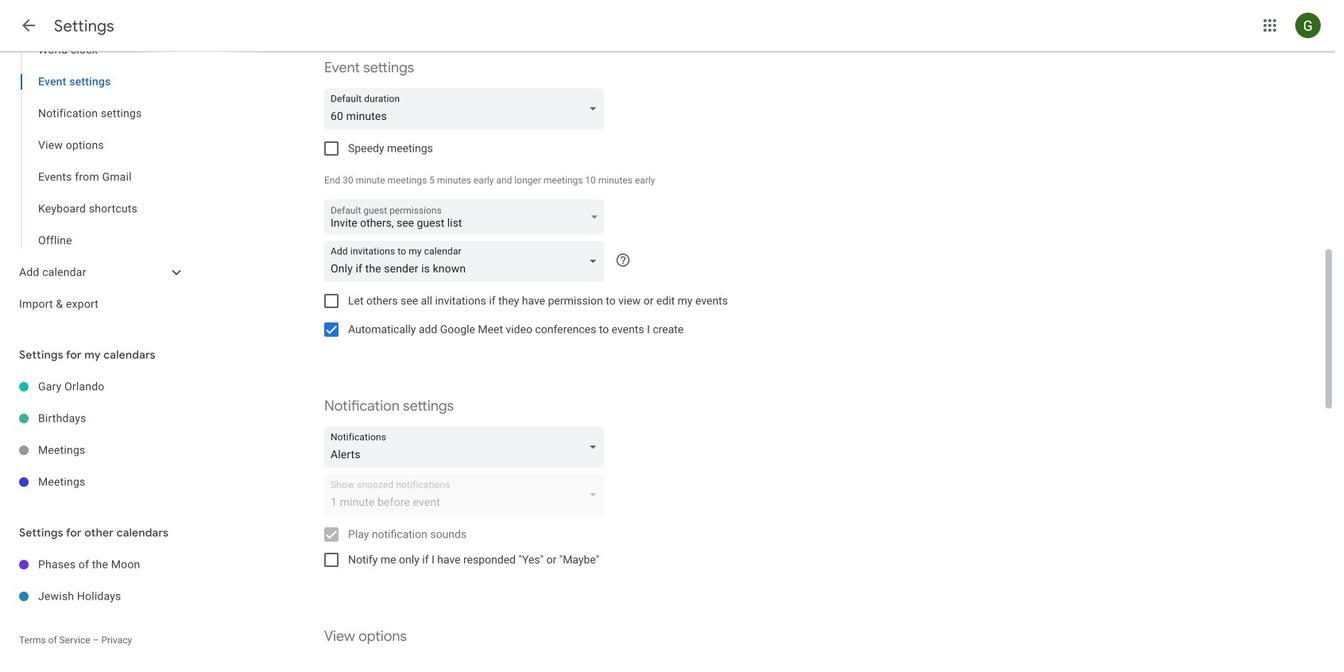 Task type: vqa. For each thing, say whether or not it's contained in the screenshot.
3rd tree
yes



Task type: describe. For each thing, give the bounding box(es) containing it.
go back image
[[19, 16, 38, 35]]

1 tree from the top
[[0, 0, 191, 320]]



Task type: locate. For each thing, give the bounding box(es) containing it.
3 tree from the top
[[0, 549, 191, 613]]

gary orlando tree item
[[0, 371, 191, 403]]

tree
[[0, 0, 191, 320], [0, 371, 191, 499], [0, 549, 191, 613]]

jewish holidays tree item
[[0, 581, 191, 613]]

2 meetings tree item from the top
[[0, 467, 191, 499]]

2 tree from the top
[[0, 371, 191, 499]]

None field
[[324, 88, 611, 130], [324, 241, 611, 282], [324, 427, 611, 468], [324, 88, 611, 130], [324, 241, 611, 282], [324, 427, 611, 468]]

0 vertical spatial tree
[[0, 0, 191, 320]]

meetings tree item
[[0, 435, 191, 467], [0, 467, 191, 499]]

phases of the moon tree item
[[0, 549, 191, 581]]

birthdays tree item
[[0, 403, 191, 435]]

1 meetings tree item from the top
[[0, 435, 191, 467]]

2 vertical spatial tree
[[0, 549, 191, 613]]

meetings tree item down "gary orlando" tree item
[[0, 435, 191, 467]]

group
[[0, 0, 191, 257]]

heading
[[54, 16, 114, 36]]

meetings tree item down birthdays tree item
[[0, 467, 191, 499]]

1 vertical spatial tree
[[0, 371, 191, 499]]



